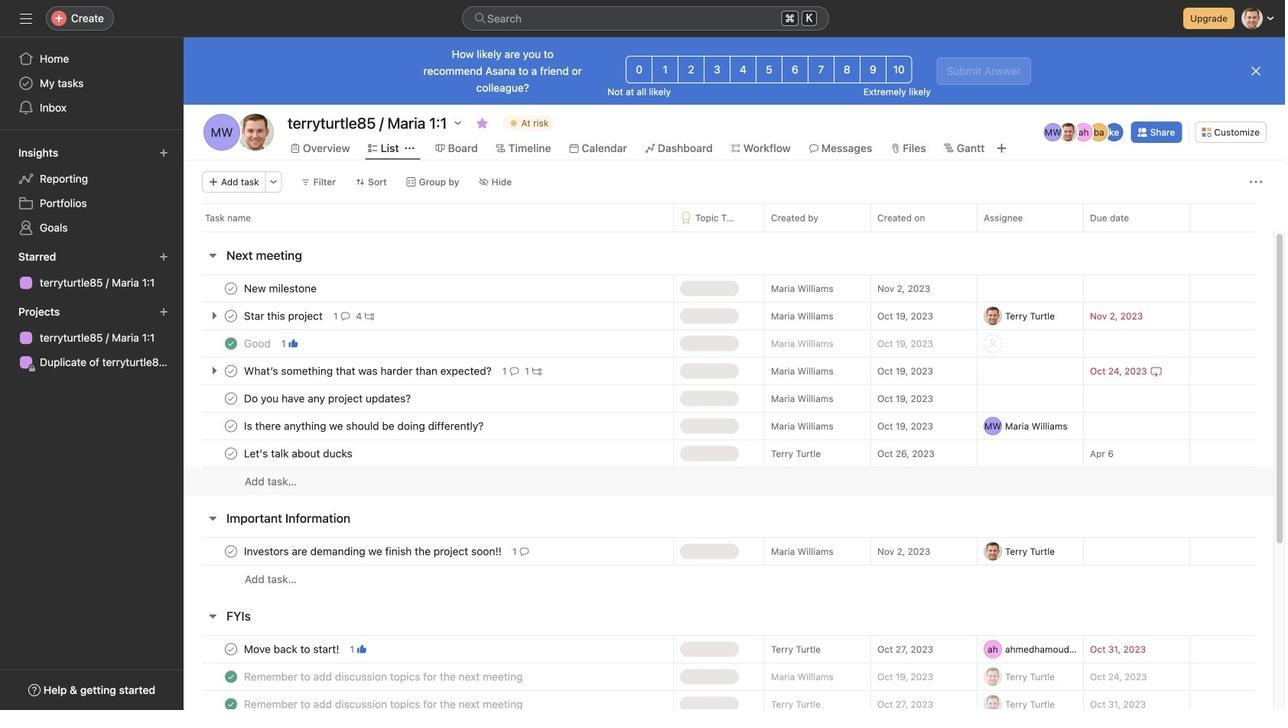 Task type: describe. For each thing, give the bounding box(es) containing it.
new project or portfolio image
[[159, 308, 168, 317]]

expand subtask list for the task what's something that was harder than expected? image
[[208, 365, 220, 377]]

hide sidebar image
[[20, 12, 32, 24]]

task name text field for 2nd "remember to add discussion topics for the next meeting" cell from the bottom
[[241, 670, 527, 685]]

4 subtasks image
[[365, 312, 374, 321]]

expand subtask list for the task star this project image
[[208, 310, 220, 322]]

task name text field inside star this project cell
[[241, 309, 327, 324]]

add items to starred image
[[159, 252, 168, 262]]

completed checkbox for task name text field within 'good' cell
[[222, 335, 240, 353]]

2 remember to add discussion topics for the next meeting cell from the top
[[184, 691, 673, 711]]

1 like. you liked this task image
[[289, 339, 298, 348]]

mark complete checkbox for move back to start! cell
[[222, 641, 240, 659]]

completed image for task name text field within 'good' cell
[[222, 335, 240, 353]]

0 horizontal spatial more actions image
[[269, 177, 278, 187]]

1 like. you liked this task image
[[357, 645, 366, 654]]

is there anything we should be doing differently? cell
[[184, 412, 673, 441]]

1 remember to add discussion topics for the next meeting cell from the top
[[184, 663, 673, 692]]

new insights image
[[159, 148, 168, 158]]

global element
[[0, 37, 184, 129]]

task name text field for investors are demanding we finish the project soon!! cell
[[241, 544, 506, 560]]

remove from starred image
[[476, 117, 488, 129]]

mark complete checkbox inside star this project cell
[[222, 307, 240, 325]]

completed image for 2nd "remember to add discussion topics for the next meeting" cell from the bottom task name text field
[[222, 668, 240, 687]]

good cell
[[184, 330, 673, 358]]

mark complete checkbox for task name text field inside investors are demanding we finish the project soon!! cell
[[222, 543, 240, 561]]

what's something that was harder than expected? cell
[[184, 357, 673, 386]]

header fyis tree grid
[[184, 636, 1274, 711]]

mark complete checkbox for task name text box in the do you have any project updates? cell
[[222, 390, 240, 408]]

completed checkbox for 2nd "remember to add discussion topics for the next meeting" cell from the bottom task name text field
[[222, 668, 240, 687]]

header important information tree grid
[[184, 538, 1274, 594]]

collapse task list for this group image
[[207, 513, 219, 525]]

mark complete image for task name text field inside investors are demanding we finish the project soon!! cell
[[222, 543, 240, 561]]

add tab image
[[995, 142, 1008, 155]]

star this project cell
[[184, 302, 673, 330]]

completed image for task name text field related to 2nd "remember to add discussion topics for the next meeting" cell from the top
[[222, 696, 240, 711]]

mark complete image for mark complete checkbox in new milestone cell
[[222, 280, 240, 298]]

tab actions image
[[405, 144, 414, 153]]

mark complete image for mark complete checkbox within move back to start! cell
[[222, 641, 240, 659]]

mark complete image for mark complete option in the the what's something that was harder than expected? cell
[[222, 362, 240, 381]]

dismiss image
[[1250, 65, 1262, 77]]



Task type: vqa. For each thing, say whether or not it's contained in the screenshot.
topmost Mark complete option
yes



Task type: locate. For each thing, give the bounding box(es) containing it.
1 task name text field from the top
[[241, 281, 321, 296]]

Mark complete checkbox
[[222, 362, 240, 381], [222, 390, 240, 408], [222, 445, 240, 463], [222, 543, 240, 561]]

task name text field inside let's talk about ducks cell
[[241, 446, 357, 462]]

4 mark complete image from the top
[[222, 390, 240, 408]]

task name text field inside the what's something that was harder than expected? cell
[[241, 364, 496, 379]]

1 mark complete checkbox from the top
[[222, 362, 240, 381]]

Task name text field
[[241, 336, 275, 351], [241, 364, 496, 379], [241, 544, 506, 560], [241, 670, 527, 685], [241, 697, 527, 711]]

3 mark complete checkbox from the top
[[222, 445, 240, 463]]

2 vertical spatial completed image
[[222, 696, 240, 711]]

1 vertical spatial collapse task list for this group image
[[207, 610, 219, 623]]

1 comment image
[[510, 367, 519, 376]]

move back to start! cell
[[184, 636, 673, 664]]

1 vertical spatial 1 comment image
[[520, 547, 529, 556]]

5 mark complete image from the top
[[222, 445, 240, 463]]

3 mark complete image from the top
[[222, 362, 240, 381]]

task name text field inside investors are demanding we finish the project soon!! cell
[[241, 544, 506, 560]]

completed checkbox left 1 like. you liked this task icon
[[222, 335, 240, 353]]

1 vertical spatial completed checkbox
[[222, 668, 240, 687]]

collapse task list for this group image
[[207, 249, 219, 262], [207, 610, 219, 623]]

mark complete checkbox inside is there anything we should be doing differently? cell
[[222, 417, 240, 436]]

mark complete checkbox inside let's talk about ducks cell
[[222, 445, 240, 463]]

Completed checkbox
[[222, 335, 240, 353], [222, 668, 240, 687]]

task name text field inside do you have any project updates? cell
[[241, 391, 416, 407]]

2 mark complete image from the top
[[222, 543, 240, 561]]

remember to add discussion topics for the next meeting cell down 1 like. you liked this task image in the left bottom of the page
[[184, 663, 673, 692]]

4 mark complete checkbox from the top
[[222, 641, 240, 659]]

2 mark complete checkbox from the top
[[222, 390, 240, 408]]

1 collapse task list for this group image from the top
[[207, 249, 219, 262]]

remember to add discussion topics for the next meeting cell down move back to start! cell
[[184, 691, 673, 711]]

1 mark complete image from the top
[[222, 280, 240, 298]]

starred element
[[0, 243, 184, 298]]

6 task name text field from the top
[[241, 642, 344, 657]]

3 mark complete checkbox from the top
[[222, 417, 240, 436]]

3 completed image from the top
[[222, 696, 240, 711]]

1 comment image
[[341, 312, 350, 321], [520, 547, 529, 556]]

mark complete image
[[222, 417, 240, 436], [222, 543, 240, 561]]

task name text field for move back to start! cell
[[241, 642, 344, 657]]

0 horizontal spatial 1 comment image
[[341, 312, 350, 321]]

0 vertical spatial mark complete image
[[222, 417, 240, 436]]

mark complete image for task name text box within is there anything we should be doing differently? cell
[[222, 417, 240, 436]]

mark complete image for mark complete option in let's talk about ducks cell
[[222, 445, 240, 463]]

task name text field inside 'good' cell
[[241, 336, 275, 351]]

4 mark complete checkbox from the top
[[222, 543, 240, 561]]

2 task name text field from the top
[[241, 309, 327, 324]]

completed checkbox inside "remember to add discussion topics for the next meeting" cell
[[222, 668, 240, 687]]

0 vertical spatial 1 comment image
[[341, 312, 350, 321]]

completed checkbox up completed option
[[222, 668, 240, 687]]

task name text field inside new milestone cell
[[241, 281, 321, 296]]

Completed checkbox
[[222, 696, 240, 711]]

4 task name text field from the top
[[241, 419, 488, 434]]

1 task name text field from the top
[[241, 336, 275, 351]]

completed image
[[222, 335, 240, 353], [222, 668, 240, 687], [222, 696, 240, 711]]

mark complete checkbox for new milestone cell
[[222, 280, 240, 298]]

completed checkbox inside 'good' cell
[[222, 335, 240, 353]]

collapse task list for this group image for mark complete checkbox in new milestone cell
[[207, 249, 219, 262]]

mark complete image for mark complete option inside the do you have any project updates? cell
[[222, 390, 240, 408]]

2 task name text field from the top
[[241, 364, 496, 379]]

1 mark complete image from the top
[[222, 417, 240, 436]]

mark complete checkbox inside the what's something that was harder than expected? cell
[[222, 362, 240, 381]]

mark complete checkbox inside investors are demanding we finish the project soon!! cell
[[222, 543, 240, 561]]

0 vertical spatial completed checkbox
[[222, 335, 240, 353]]

1 completed image from the top
[[222, 335, 240, 353]]

2 completed checkbox from the top
[[222, 668, 240, 687]]

1 horizontal spatial 1 comment image
[[520, 547, 529, 556]]

0 vertical spatial completed image
[[222, 335, 240, 353]]

mark complete checkbox for task name text box inside let's talk about ducks cell
[[222, 445, 240, 463]]

mark complete image
[[222, 280, 240, 298], [222, 307, 240, 325], [222, 362, 240, 381], [222, 390, 240, 408], [222, 445, 240, 463], [222, 641, 240, 659]]

task name text field for is there anything we should be doing differently? cell
[[241, 419, 488, 434]]

2 completed image from the top
[[222, 668, 240, 687]]

5 task name text field from the top
[[241, 697, 527, 711]]

mark complete image for mark complete checkbox within star this project cell
[[222, 307, 240, 325]]

mark complete image inside let's talk about ducks cell
[[222, 445, 240, 463]]

task name text field inside move back to start! cell
[[241, 642, 344, 657]]

None radio
[[678, 56, 705, 83], [756, 56, 782, 83], [808, 56, 834, 83], [860, 56, 886, 83], [678, 56, 705, 83], [756, 56, 782, 83], [808, 56, 834, 83], [860, 56, 886, 83]]

3 task name text field from the top
[[241, 391, 416, 407]]

task name text field for 'good' cell
[[241, 336, 275, 351]]

1 vertical spatial mark complete image
[[222, 543, 240, 561]]

mark complete image inside new milestone cell
[[222, 280, 240, 298]]

task name text field inside is there anything we should be doing differently? cell
[[241, 419, 488, 434]]

more actions image
[[1250, 176, 1262, 188], [269, 177, 278, 187]]

6 mark complete image from the top
[[222, 641, 240, 659]]

header next meeting tree grid
[[184, 275, 1274, 496]]

mark complete image inside is there anything we should be doing differently? cell
[[222, 417, 240, 436]]

investors are demanding we finish the project soon!! cell
[[184, 538, 673, 566]]

row
[[184, 203, 1285, 232], [202, 231, 1255, 233], [184, 275, 1274, 303], [184, 302, 1274, 330], [184, 330, 1274, 358], [184, 357, 1274, 386], [184, 385, 1274, 413], [184, 412, 1274, 441], [184, 440, 1274, 468], [184, 467, 1274, 496], [184, 538, 1274, 566], [184, 565, 1274, 594], [184, 636, 1274, 664], [184, 663, 1274, 692], [184, 691, 1274, 711]]

collapse task list for this group image for mark complete checkbox within move back to start! cell
[[207, 610, 219, 623]]

1 horizontal spatial more actions image
[[1250, 176, 1262, 188]]

let's talk about ducks cell
[[184, 440, 673, 468]]

1 subtask image
[[532, 367, 541, 376]]

1 completed checkbox from the top
[[222, 335, 240, 353]]

mark complete image inside do you have any project updates? cell
[[222, 390, 240, 408]]

0 vertical spatial collapse task list for this group image
[[207, 249, 219, 262]]

task name text field for let's talk about ducks cell
[[241, 446, 357, 462]]

insights element
[[0, 139, 184, 243]]

Mark complete checkbox
[[222, 280, 240, 298], [222, 307, 240, 325], [222, 417, 240, 436], [222, 641, 240, 659]]

mark complete checkbox for is there anything we should be doing differently? cell
[[222, 417, 240, 436]]

task name text field for new milestone cell
[[241, 281, 321, 296]]

Search tasks, projects, and more text field
[[462, 6, 829, 31]]

2 collapse task list for this group image from the top
[[207, 610, 219, 623]]

new milestone cell
[[184, 275, 673, 303]]

Task name text field
[[241, 281, 321, 296], [241, 309, 327, 324], [241, 391, 416, 407], [241, 419, 488, 434], [241, 446, 357, 462], [241, 642, 344, 657]]

None radio
[[626, 56, 653, 83], [652, 56, 679, 83], [704, 56, 731, 83], [730, 56, 757, 83], [782, 56, 808, 83], [834, 56, 860, 83], [886, 56, 912, 83], [626, 56, 653, 83], [652, 56, 679, 83], [704, 56, 731, 83], [730, 56, 757, 83], [782, 56, 808, 83], [834, 56, 860, 83], [886, 56, 912, 83]]

do you have any project updates? cell
[[184, 385, 673, 413]]

mark complete checkbox inside new milestone cell
[[222, 280, 240, 298]]

2 mark complete image from the top
[[222, 307, 240, 325]]

1 vertical spatial completed image
[[222, 668, 240, 687]]

option group
[[626, 56, 912, 83]]

5 task name text field from the top
[[241, 446, 357, 462]]

4 task name text field from the top
[[241, 670, 527, 685]]

mark complete checkbox inside do you have any project updates? cell
[[222, 390, 240, 408]]

None field
[[462, 6, 829, 31]]

task name text field for do you have any project updates? cell
[[241, 391, 416, 407]]

remember to add discussion topics for the next meeting cell
[[184, 663, 673, 692], [184, 691, 673, 711]]

mark complete image inside investors are demanding we finish the project soon!! cell
[[222, 543, 240, 561]]

3 task name text field from the top
[[241, 544, 506, 560]]

1 mark complete checkbox from the top
[[222, 280, 240, 298]]

1 comment image inside investors are demanding we finish the project soon!! cell
[[520, 547, 529, 556]]

projects element
[[0, 298, 184, 378]]

2 mark complete checkbox from the top
[[222, 307, 240, 325]]

task name text field for 2nd "remember to add discussion topics for the next meeting" cell from the top
[[241, 697, 527, 711]]

mark complete checkbox inside move back to start! cell
[[222, 641, 240, 659]]



